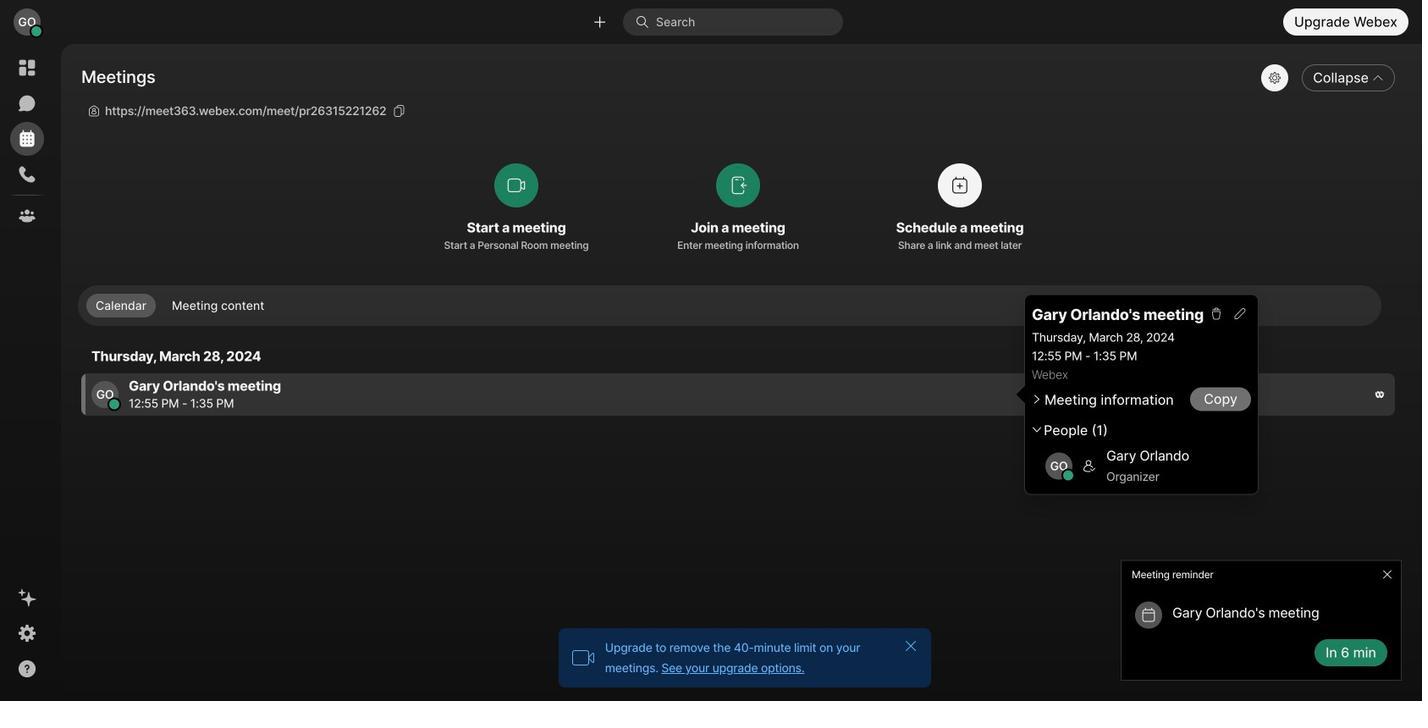 Task type: locate. For each thing, give the bounding box(es) containing it.
alert
[[1115, 554, 1409, 688]]

navigation
[[0, 44, 54, 701]]

arrow down_12 image
[[1032, 425, 1041, 435]]

meeting response image
[[1083, 459, 1097, 473]]



Task type: vqa. For each thing, say whether or not it's contained in the screenshot.
MARCH 28, 2024 12:55 PM TO 1:35 PM GARY ORLANDO'S MEETING NON-RECURRING MEETING,  GARY ORLANDO 'LIST ITEM'
yes



Task type: describe. For each thing, give the bounding box(es) containing it.
gary orlando (orlandogary85@gmail.com · organizer) list item
[[1032, 444, 1252, 488]]

cancel_16 image
[[905, 639, 918, 653]]

webex tab list
[[10, 51, 44, 233]]

camera_28 image
[[572, 646, 595, 670]]

march 28, 2024 12:55 pm to 1:35 pm gary orlando's meeting non-recurring meeting,  gary orlando list item
[[81, 374, 1396, 416]]



